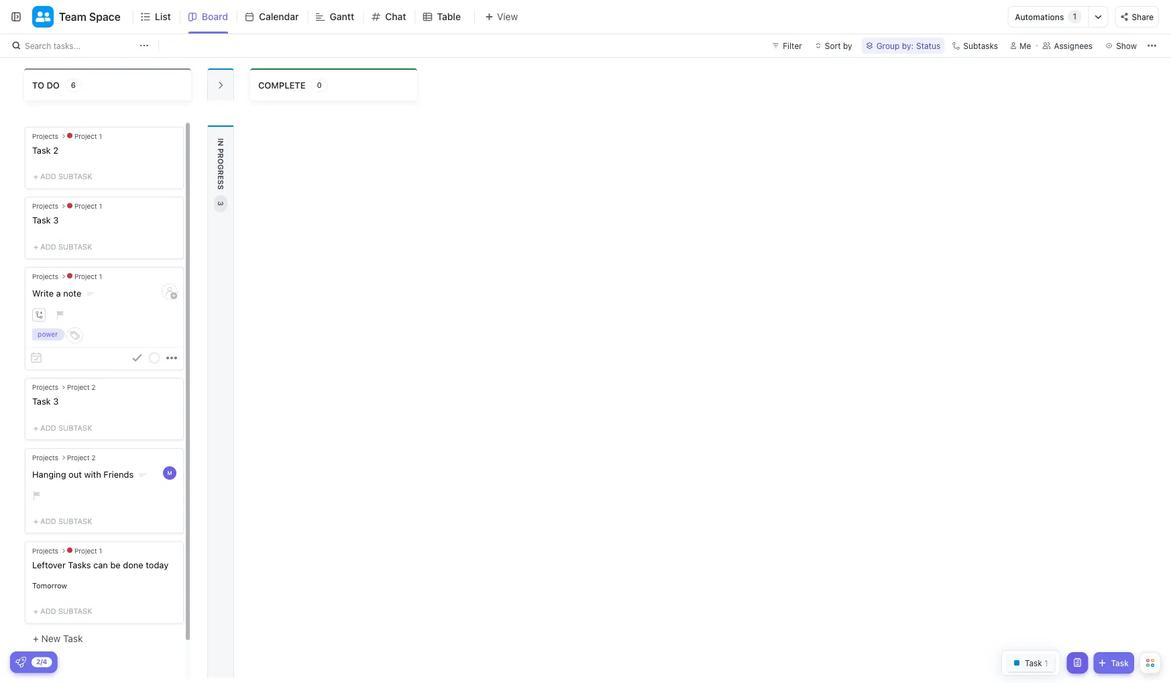 Task type: describe. For each thing, give the bounding box(es) containing it.
by
[[844, 41, 853, 50]]

1 vertical spatial 3
[[53, 215, 59, 225]]

team space
[[59, 10, 121, 23]]

e
[[216, 175, 225, 180]]

4 add from the top
[[40, 423, 56, 432]]

1 subtask from the top
[[58, 172, 92, 181]]

5 projects from the top
[[32, 454, 58, 461]]

today
[[146, 560, 169, 570]]

board
[[202, 11, 228, 22]]

+ up "hanging"
[[34, 423, 38, 432]]

2 s from the top
[[216, 185, 225, 190]]

project 1 for 3
[[74, 202, 102, 210]]

with
[[84, 469, 101, 479]]

leftover
[[32, 560, 66, 570]]

0
[[317, 81, 322, 90]]

3 subtask from the top
[[58, 353, 92, 362]]

4 + add subtask from the top
[[34, 423, 92, 432]]

1 r from the top
[[216, 153, 225, 159]]

2 add from the top
[[40, 242, 56, 251]]

+ down ‎task
[[34, 172, 38, 181]]

6 subtask from the top
[[58, 607, 92, 616]]

board link
[[202, 0, 234, 34]]

list
[[155, 11, 171, 22]]

project 1 for tasks
[[74, 547, 102, 555]]

by:
[[903, 41, 914, 50]]

i
[[216, 138, 225, 141]]

2 + add subtask from the top
[[34, 242, 92, 251]]

tomorrow
[[32, 581, 67, 590]]

1 for 3
[[99, 202, 102, 210]]

5 subtask from the top
[[58, 517, 92, 525]]

+ left new
[[33, 633, 39, 644]]

tasks
[[68, 560, 91, 570]]

‎task
[[32, 145, 51, 155]]

0 vertical spatial 3
[[216, 201, 225, 206]]

done
[[123, 560, 143, 570]]

6 + add subtask from the top
[[34, 607, 92, 616]]

hanging
[[32, 469, 66, 479]]

project 1 for 2
[[74, 132, 102, 140]]

to do
[[32, 80, 60, 90]]

user friends image
[[35, 11, 51, 23]]

show
[[1117, 41, 1138, 50]]

o
[[216, 159, 225, 164]]

power button
[[32, 328, 85, 343]]

a
[[56, 288, 61, 298]]

0 vertical spatial 2
[[53, 145, 58, 155]]

1 projects from the top
[[32, 132, 58, 140]]

1 add from the top
[[40, 172, 56, 181]]

1 project 2 from the top
[[67, 383, 96, 391]]

complete
[[258, 80, 306, 90]]

out
[[69, 469, 82, 479]]

tomorrow button
[[32, 581, 71, 592]]

5 + add subtask from the top
[[34, 517, 92, 525]]

space
[[89, 10, 121, 23]]

view
[[497, 11, 518, 22]]

be
[[110, 560, 121, 570]]

team space button
[[54, 2, 121, 32]]

view button
[[475, 8, 522, 25]]

3 project 1 from the top
[[74, 273, 102, 280]]

search tasks...
[[25, 41, 81, 50]]

assignees button
[[1037, 38, 1099, 54]]

1 vertical spatial 2
[[92, 383, 96, 391]]

onboarding checklist button element
[[15, 657, 26, 668]]

+ down tomorrow in the left bottom of the page
[[34, 607, 38, 616]]

status
[[917, 41, 941, 50]]

3 add from the top
[[40, 353, 56, 362]]

‎task 2
[[32, 145, 58, 155]]

search
[[25, 41, 51, 50]]

note
[[63, 288, 81, 298]]

power
[[38, 330, 58, 338]]

1 s from the top
[[216, 180, 225, 185]]

to
[[32, 80, 44, 90]]

1 for 2
[[99, 132, 102, 140]]

2 vertical spatial 3
[[53, 396, 59, 406]]

write a note
[[32, 288, 81, 298]]



Task type: locate. For each thing, give the bounding box(es) containing it.
1 task 3 from the top
[[32, 215, 59, 225]]

hanging out with friends
[[32, 469, 134, 479]]

1 vertical spatial r
[[216, 170, 225, 175]]

table
[[437, 11, 461, 22]]

task
[[32, 215, 51, 225], [32, 396, 51, 406], [63, 633, 83, 644], [1112, 658, 1130, 668]]

leftover tasks can be done today
[[32, 560, 169, 570]]

2 vertical spatial 2
[[92, 454, 96, 461]]

+ add subtask up out
[[34, 423, 92, 432]]

add up the leftover
[[40, 517, 56, 525]]

project
[[74, 132, 97, 140], [74, 202, 97, 210], [74, 273, 97, 280], [67, 383, 90, 391], [67, 454, 90, 461], [74, 547, 97, 555]]

show button
[[1102, 38, 1142, 54]]

project 2
[[67, 383, 96, 391], [67, 454, 96, 461]]

m
[[167, 470, 172, 476]]

1 for tasks
[[99, 547, 102, 555]]

gantt
[[330, 11, 355, 22]]

2 task 3 from the top
[[32, 396, 59, 406]]

+ up write
[[34, 242, 38, 251]]

filter button
[[767, 38, 808, 54]]

automations
[[1016, 12, 1065, 21]]

4 projects from the top
[[32, 383, 58, 391]]

add down "power"
[[40, 353, 56, 362]]

chat link
[[385, 0, 412, 34]]

+ add subtask up + new task
[[34, 607, 92, 616]]

0 vertical spatial task 3
[[32, 215, 59, 225]]

subtask down ‎task 2
[[58, 172, 92, 181]]

r
[[216, 153, 225, 159], [216, 170, 225, 175]]

sort
[[825, 41, 841, 50]]

projects down ‎task 2
[[32, 202, 58, 210]]

assignees
[[1055, 41, 1093, 50]]

add down ‎task 2
[[40, 172, 56, 181]]

subtask up + new task
[[58, 607, 92, 616]]

6
[[71, 81, 76, 90]]

calendar link
[[259, 0, 304, 34]]

1 vertical spatial task 3
[[32, 396, 59, 406]]

2 project 2 from the top
[[67, 454, 96, 461]]

subtask down power dropdown button
[[58, 353, 92, 362]]

projects up the leftover
[[32, 547, 58, 555]]

projects up ‎task 2
[[32, 132, 58, 140]]

Search tasks... text field
[[25, 36, 136, 55]]

new
[[41, 633, 61, 644]]

+ add subtask down power dropdown button
[[34, 353, 92, 362]]

+ down "power"
[[34, 353, 38, 362]]

projects up "hanging"
[[32, 454, 58, 461]]

filter
[[783, 41, 803, 50]]

can
[[93, 560, 108, 570]]

1 + add subtask from the top
[[34, 172, 92, 181]]

g
[[216, 164, 225, 170]]

2 subtask from the top
[[58, 242, 92, 251]]

add down tomorrow dropdown button
[[40, 607, 56, 616]]

subtasks button
[[948, 38, 1003, 54]]

do
[[47, 80, 60, 90]]

projects down "power"
[[32, 383, 58, 391]]

calendar
[[259, 11, 299, 22]]

write
[[32, 288, 54, 298]]

group
[[877, 41, 900, 50]]

+
[[34, 172, 38, 181], [34, 242, 38, 251], [34, 353, 38, 362], [34, 423, 38, 432], [34, 517, 38, 525], [34, 607, 38, 616], [33, 633, 39, 644]]

subtask up tasks
[[58, 517, 92, 525]]

i n p r o g r e s s
[[216, 138, 225, 190]]

team
[[59, 10, 86, 23]]

0 vertical spatial project 2
[[67, 383, 96, 391]]

projects
[[32, 132, 58, 140], [32, 202, 58, 210], [32, 273, 58, 280], [32, 383, 58, 391], [32, 454, 58, 461], [32, 547, 58, 555]]

s down e
[[216, 185, 225, 190]]

add up "hanging"
[[40, 423, 56, 432]]

me
[[1020, 41, 1032, 50]]

chat
[[385, 11, 406, 22]]

r up g
[[216, 153, 225, 159]]

tasks...
[[53, 41, 81, 50]]

project 2 down power dropdown button
[[67, 383, 96, 391]]

project 2 up hanging out with friends
[[67, 454, 96, 461]]

r down the o
[[216, 170, 225, 175]]

list link
[[155, 0, 176, 34]]

subtask up note
[[58, 242, 92, 251]]

1
[[1074, 12, 1077, 21], [99, 132, 102, 140], [99, 202, 102, 210], [99, 273, 102, 280], [99, 547, 102, 555]]

6 add from the top
[[40, 607, 56, 616]]

friends
[[104, 469, 134, 479]]

n
[[216, 141, 225, 146]]

group by: status
[[877, 41, 941, 50]]

1 vertical spatial project 2
[[67, 454, 96, 461]]

s
[[216, 180, 225, 185], [216, 185, 225, 190]]

4 subtask from the top
[[58, 423, 92, 432]]

+ add subtask up the leftover
[[34, 517, 92, 525]]

5 add from the top
[[40, 517, 56, 525]]

add
[[40, 172, 56, 181], [40, 242, 56, 251], [40, 353, 56, 362], [40, 423, 56, 432], [40, 517, 56, 525], [40, 607, 56, 616]]

+ add subtask down ‎task 2
[[34, 172, 92, 181]]

2 project 1 from the top
[[74, 202, 102, 210]]

subtasks
[[964, 41, 999, 50]]

subtask
[[58, 172, 92, 181], [58, 242, 92, 251], [58, 353, 92, 362], [58, 423, 92, 432], [58, 517, 92, 525], [58, 607, 92, 616]]

m button
[[162, 465, 178, 481]]

+ add subtask
[[34, 172, 92, 181], [34, 242, 92, 251], [34, 353, 92, 362], [34, 423, 92, 432], [34, 517, 92, 525], [34, 607, 92, 616]]

1 project 1 from the top
[[74, 132, 102, 140]]

share button
[[1116, 6, 1160, 28]]

projects up write
[[32, 273, 58, 280]]

0 vertical spatial r
[[216, 153, 225, 159]]

table link
[[437, 0, 466, 34]]

project 1
[[74, 132, 102, 140], [74, 202, 102, 210], [74, 273, 102, 280], [74, 547, 102, 555]]

share
[[1133, 12, 1154, 22]]

sort by button
[[811, 38, 859, 54]]

me button
[[1005, 38, 1037, 54]]

6 projects from the top
[[32, 547, 58, 555]]

+ up the leftover
[[34, 517, 38, 525]]

p
[[216, 148, 225, 153]]

add up write
[[40, 242, 56, 251]]

2 r from the top
[[216, 170, 225, 175]]

3 projects from the top
[[32, 273, 58, 280]]

3 + add subtask from the top
[[34, 353, 92, 362]]

+ add subtask up the a
[[34, 242, 92, 251]]

gantt link
[[330, 0, 360, 34]]

2 projects from the top
[[32, 202, 58, 210]]

s down g
[[216, 180, 225, 185]]

sort by
[[825, 41, 853, 50]]

2/4
[[36, 658, 47, 666]]

task 3
[[32, 215, 59, 225], [32, 396, 59, 406]]

2
[[53, 145, 58, 155], [92, 383, 96, 391], [92, 454, 96, 461]]

3
[[216, 201, 225, 206], [53, 215, 59, 225], [53, 396, 59, 406]]

onboarding checklist button image
[[15, 657, 26, 668]]

subtask up out
[[58, 423, 92, 432]]

+ new task
[[33, 633, 83, 644]]

4 project 1 from the top
[[74, 547, 102, 555]]



Task type: vqa. For each thing, say whether or not it's contained in the screenshot.
Tasks 1
yes



